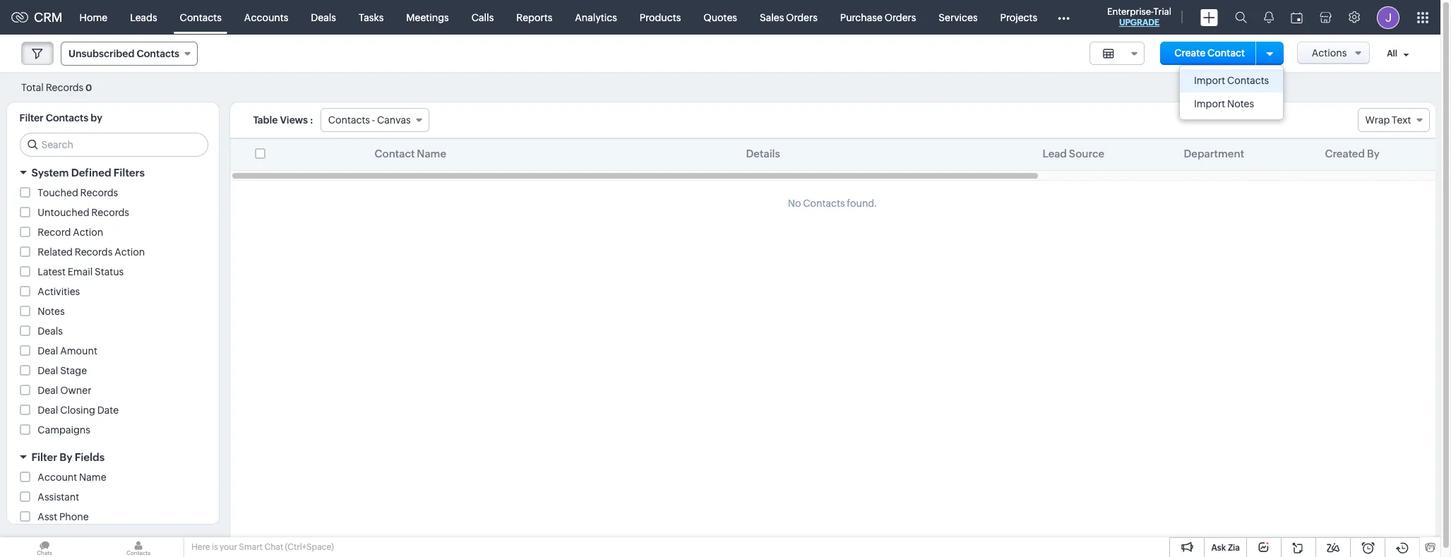 Task type: locate. For each thing, give the bounding box(es) containing it.
name down fields
[[79, 472, 106, 483]]

meetings
[[406, 12, 449, 23]]

deal owner
[[38, 385, 91, 396]]

deal up deal stage
[[38, 345, 58, 357]]

deal stage
[[38, 365, 87, 376]]

deals left tasks link
[[311, 12, 336, 23]]

0 horizontal spatial orders
[[786, 12, 818, 23]]

here is your smart chat (ctrl+space)
[[191, 542, 334, 552]]

purchase orders link
[[829, 0, 927, 34]]

1 horizontal spatial contact
[[1207, 47, 1245, 59]]

record action
[[38, 227, 103, 238]]

created by
[[1325, 148, 1380, 160]]

sales
[[760, 12, 784, 23]]

records down the defined
[[80, 187, 118, 198]]

create contact button
[[1160, 42, 1259, 65]]

contacts left by
[[46, 112, 88, 124]]

quotes
[[704, 12, 737, 23]]

analytics link
[[564, 0, 628, 34]]

sales orders
[[760, 12, 818, 23]]

0 horizontal spatial deals
[[38, 326, 63, 337]]

filter for filter by fields
[[31, 451, 57, 463]]

import down import contacts link
[[1194, 98, 1225, 109]]

action up related records action
[[73, 227, 103, 238]]

0
[[86, 82, 92, 93]]

0 horizontal spatial notes
[[38, 306, 65, 317]]

notes
[[1227, 98, 1254, 109], [38, 306, 65, 317]]

2 deal from the top
[[38, 365, 58, 376]]

asst
[[38, 511, 57, 523]]

import down create contact button
[[1194, 75, 1225, 86]]

deals up deal amount
[[38, 326, 63, 337]]

contact up import contacts
[[1207, 47, 1245, 59]]

1 vertical spatial name
[[79, 472, 106, 483]]

filter by fields button
[[7, 445, 219, 470]]

by
[[1367, 148, 1380, 160], [60, 451, 72, 463]]

action up status
[[115, 246, 145, 258]]

Wrap Text field
[[1358, 108, 1430, 132]]

products
[[640, 12, 681, 23]]

activities
[[38, 286, 80, 297]]

deal down deal stage
[[38, 385, 58, 396]]

signals element
[[1256, 0, 1282, 35]]

by up account name
[[60, 451, 72, 463]]

amount
[[60, 345, 97, 357]]

filter down total on the top of page
[[19, 112, 44, 124]]

text
[[1392, 114, 1411, 126]]

Other Modules field
[[1049, 6, 1079, 29]]

deal closing date
[[38, 405, 119, 416]]

name
[[417, 148, 446, 160], [79, 472, 106, 483]]

actions
[[1312, 47, 1347, 59]]

deal left stage
[[38, 365, 58, 376]]

analytics
[[575, 12, 617, 23]]

1 vertical spatial filter
[[31, 451, 57, 463]]

orders right purchase
[[885, 12, 916, 23]]

orders right sales
[[786, 12, 818, 23]]

deals
[[311, 12, 336, 23], [38, 326, 63, 337]]

contacts left - at left top
[[328, 114, 370, 126]]

department
[[1184, 148, 1244, 160]]

by for filter
[[60, 451, 72, 463]]

orders inside 'link'
[[786, 12, 818, 23]]

import for import notes
[[1194, 98, 1225, 109]]

touched
[[38, 187, 78, 198]]

1 horizontal spatial deals
[[311, 12, 336, 23]]

ask zia
[[1211, 543, 1240, 553]]

0 vertical spatial by
[[1367, 148, 1380, 160]]

name down contacts - canvas field
[[417, 148, 446, 160]]

create menu element
[[1192, 0, 1227, 34]]

0 vertical spatial filter
[[19, 112, 44, 124]]

0 vertical spatial contact
[[1207, 47, 1245, 59]]

records for total
[[46, 82, 83, 93]]

search image
[[1235, 11, 1247, 23]]

notes down import contacts link
[[1227, 98, 1254, 109]]

calls
[[472, 12, 494, 23]]

None field
[[1089, 42, 1144, 65]]

1 horizontal spatial action
[[115, 246, 145, 258]]

0 vertical spatial name
[[417, 148, 446, 160]]

action
[[73, 227, 103, 238], [115, 246, 145, 258]]

records
[[46, 82, 83, 93], [80, 187, 118, 198], [91, 207, 129, 218], [75, 246, 113, 258]]

contacts down the leads
[[137, 48, 179, 59]]

0 vertical spatial deals
[[311, 12, 336, 23]]

1 vertical spatial by
[[60, 451, 72, 463]]

contacts inside field
[[137, 48, 179, 59]]

related
[[38, 246, 73, 258]]

(ctrl+space)
[[285, 542, 334, 552]]

0 horizontal spatial action
[[73, 227, 103, 238]]

latest
[[38, 266, 66, 278]]

1 horizontal spatial name
[[417, 148, 446, 160]]

1 vertical spatial import
[[1194, 98, 1225, 109]]

tasks link
[[347, 0, 395, 34]]

0 vertical spatial import
[[1194, 75, 1225, 86]]

lead
[[1043, 148, 1067, 160]]

1 vertical spatial contact
[[375, 148, 415, 160]]

orders
[[786, 12, 818, 23], [885, 12, 916, 23]]

wrap
[[1365, 114, 1390, 126]]

1 import from the top
[[1194, 75, 1225, 86]]

1 deal from the top
[[38, 345, 58, 357]]

import for import contacts
[[1194, 75, 1225, 86]]

contacts right the no
[[803, 198, 845, 209]]

deal for deal amount
[[38, 345, 58, 357]]

wrap text
[[1365, 114, 1411, 126]]

deals link
[[300, 0, 347, 34]]

1 vertical spatial notes
[[38, 306, 65, 317]]

by
[[91, 112, 102, 124]]

1 orders from the left
[[786, 12, 818, 23]]

filter inside "dropdown button"
[[31, 451, 57, 463]]

asst phone
[[38, 511, 89, 523]]

3 deal from the top
[[38, 385, 58, 396]]

fields
[[75, 451, 105, 463]]

filter by fields
[[31, 451, 105, 463]]

by inside filter by fields "dropdown button"
[[60, 451, 72, 463]]

records left the 0
[[46, 82, 83, 93]]

1 horizontal spatial by
[[1367, 148, 1380, 160]]

0 vertical spatial notes
[[1227, 98, 1254, 109]]

table views :
[[253, 114, 313, 126]]

records up latest email status
[[75, 246, 113, 258]]

deal up campaigns
[[38, 405, 58, 416]]

name for account name
[[79, 472, 106, 483]]

create menu image
[[1200, 9, 1218, 26]]

2 orders from the left
[[885, 12, 916, 23]]

accounts
[[244, 12, 288, 23]]

create
[[1175, 47, 1206, 59]]

records down touched records
[[91, 207, 129, 218]]

4 deal from the top
[[38, 405, 58, 416]]

notes down activities at the bottom of page
[[38, 306, 65, 317]]

contacts
[[180, 12, 222, 23], [137, 48, 179, 59], [1227, 75, 1269, 86], [46, 112, 88, 124], [328, 114, 370, 126], [803, 198, 845, 209]]

here
[[191, 542, 210, 552]]

contact inside button
[[1207, 47, 1245, 59]]

orders for sales orders
[[786, 12, 818, 23]]

record
[[38, 227, 71, 238]]

1 horizontal spatial orders
[[885, 12, 916, 23]]

import
[[1194, 75, 1225, 86], [1194, 98, 1225, 109]]

0 horizontal spatial by
[[60, 451, 72, 463]]

related records action
[[38, 246, 145, 258]]

contact name
[[375, 148, 446, 160]]

0 horizontal spatial name
[[79, 472, 106, 483]]

by right created
[[1367, 148, 1380, 160]]

leads
[[130, 12, 157, 23]]

services link
[[927, 0, 989, 34]]

latest email status
[[38, 266, 124, 278]]

enterprise-trial upgrade
[[1107, 6, 1172, 28]]

contact down canvas
[[375, 148, 415, 160]]

0 vertical spatial action
[[73, 227, 103, 238]]

contacts up 'import notes' link
[[1227, 75, 1269, 86]]

leads link
[[119, 0, 168, 34]]

0 horizontal spatial contact
[[375, 148, 415, 160]]

status
[[95, 266, 124, 278]]

filter up account at the left
[[31, 451, 57, 463]]

2 import from the top
[[1194, 98, 1225, 109]]

1 vertical spatial deals
[[38, 326, 63, 337]]



Task type: describe. For each thing, give the bounding box(es) containing it.
stage
[[60, 365, 87, 376]]

profile element
[[1369, 0, 1408, 34]]

meetings link
[[395, 0, 460, 34]]

reports
[[516, 12, 552, 23]]

create contact
[[1175, 47, 1245, 59]]

is
[[212, 542, 218, 552]]

owner
[[60, 385, 91, 396]]

1 vertical spatial action
[[115, 246, 145, 258]]

filter for filter contacts by
[[19, 112, 44, 124]]

calls link
[[460, 0, 505, 34]]

no contacts found.
[[788, 198, 877, 209]]

1 horizontal spatial notes
[[1227, 98, 1254, 109]]

deal for deal closing date
[[38, 405, 58, 416]]

profile image
[[1377, 6, 1400, 29]]

projects link
[[989, 0, 1049, 34]]

home link
[[68, 0, 119, 34]]

unsubscribed
[[68, 48, 135, 59]]

records for related
[[75, 246, 113, 258]]

your
[[220, 542, 237, 552]]

contacts right the leads
[[180, 12, 222, 23]]

canvas
[[377, 114, 411, 126]]

all
[[1387, 49, 1397, 59]]

Unsubscribed Contacts field
[[61, 42, 198, 66]]

closing
[[60, 405, 95, 416]]

total
[[21, 82, 44, 93]]

unsubscribed contacts
[[68, 48, 179, 59]]

contacts image
[[94, 537, 183, 557]]

deals inside 'link'
[[311, 12, 336, 23]]

purchase orders
[[840, 12, 916, 23]]

smart
[[239, 542, 263, 552]]

records for touched
[[80, 187, 118, 198]]

defined
[[71, 167, 111, 179]]

by for created
[[1367, 148, 1380, 160]]

system defined filters
[[31, 167, 145, 179]]

account
[[38, 472, 77, 483]]

sales orders link
[[749, 0, 829, 34]]

lead source
[[1043, 148, 1105, 160]]

calendar image
[[1291, 12, 1303, 23]]

Contacts - Canvas field
[[320, 108, 429, 132]]

signals image
[[1264, 11, 1274, 23]]

found.
[[847, 198, 877, 209]]

reports link
[[505, 0, 564, 34]]

Search text field
[[20, 133, 207, 156]]

chat
[[264, 542, 283, 552]]

phone
[[59, 511, 89, 523]]

contacts for no contacts found.
[[803, 198, 845, 209]]

untouched records
[[38, 207, 129, 218]]

import notes
[[1194, 98, 1254, 109]]

enterprise-
[[1107, 6, 1154, 17]]

total records 0
[[21, 82, 92, 93]]

import notes link
[[1180, 93, 1283, 116]]

tasks
[[359, 12, 384, 23]]

contacts for filter contacts by
[[46, 112, 88, 124]]

deal amount
[[38, 345, 97, 357]]

contacts inside field
[[328, 114, 370, 126]]

deal for deal stage
[[38, 365, 58, 376]]

assistant
[[38, 491, 79, 503]]

search element
[[1227, 0, 1256, 35]]

filter contacts by
[[19, 112, 102, 124]]

views
[[280, 114, 308, 126]]

:
[[310, 114, 313, 126]]

contacts for import contacts
[[1227, 75, 1269, 86]]

-
[[372, 114, 375, 126]]

system
[[31, 167, 69, 179]]

projects
[[1000, 12, 1037, 23]]

size image
[[1103, 47, 1114, 60]]

contacts for unsubscribed contacts
[[137, 48, 179, 59]]

created
[[1325, 148, 1365, 160]]

untouched
[[38, 207, 89, 218]]

date
[[97, 405, 119, 416]]

home
[[80, 12, 107, 23]]

import contacts link
[[1180, 69, 1283, 93]]

chats image
[[0, 537, 89, 557]]

crm
[[34, 10, 63, 25]]

products link
[[628, 0, 692, 34]]

trial
[[1154, 6, 1172, 17]]

filters
[[114, 167, 145, 179]]

accounts link
[[233, 0, 300, 34]]

email
[[68, 266, 93, 278]]

quotes link
[[692, 0, 749, 34]]

system defined filters button
[[7, 160, 219, 185]]

contacts - canvas
[[328, 114, 411, 126]]

campaigns
[[38, 424, 90, 436]]

orders for purchase orders
[[885, 12, 916, 23]]

name for contact name
[[417, 148, 446, 160]]

touched records
[[38, 187, 118, 198]]

source
[[1069, 148, 1105, 160]]

deal for deal owner
[[38, 385, 58, 396]]

account name
[[38, 472, 106, 483]]

records for untouched
[[91, 207, 129, 218]]

services
[[939, 12, 978, 23]]

crm link
[[11, 10, 63, 25]]

zia
[[1228, 543, 1240, 553]]



Task type: vqa. For each thing, say whether or not it's contained in the screenshot.
logo
no



